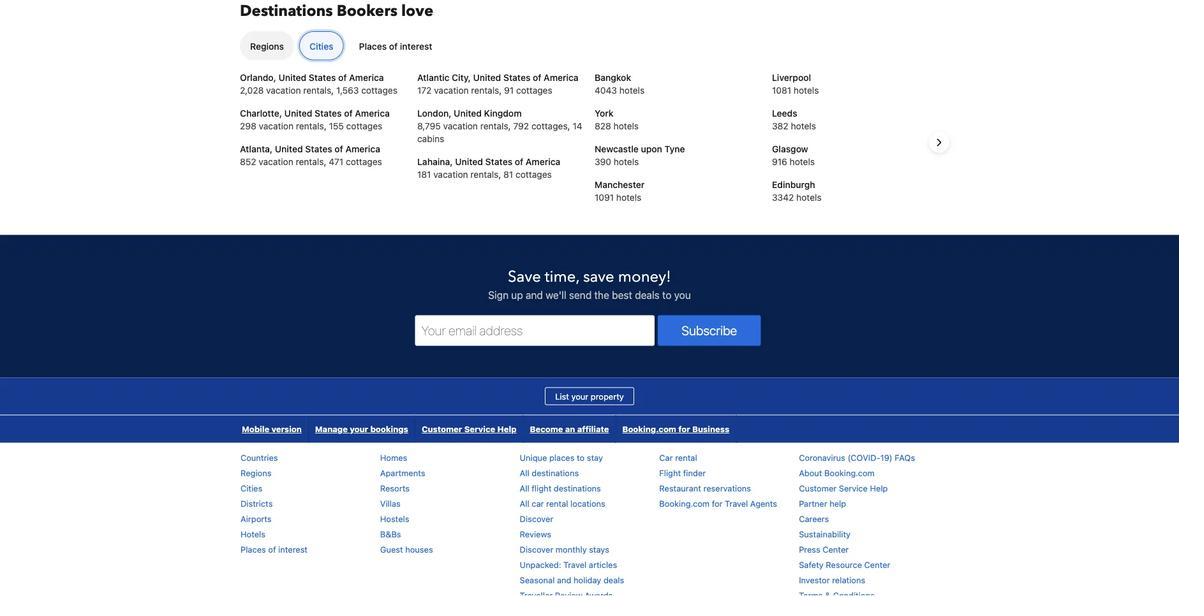 Task type: describe. For each thing, give the bounding box(es) containing it.
time,
[[545, 267, 579, 288]]

471 cottages link
[[329, 156, 382, 167]]

liverpool 1081 hotels
[[772, 72, 819, 95]]

298
[[240, 121, 256, 131]]

tyne
[[664, 144, 685, 154]]

states for orlando, united states of america
[[309, 72, 336, 83]]

916
[[772, 156, 787, 167]]

828
[[595, 121, 611, 131]]

to inside unique places to stay all destinations all flight destinations all car rental locations discover reviews discover monthly stays unpacked: travel articles seasonal and holiday deals
[[577, 453, 585, 463]]

, left 14
[[568, 121, 570, 131]]

19)
[[880, 453, 892, 463]]

discover link
[[520, 514, 553, 524]]

stays
[[589, 545, 609, 554]]

orlando, united states of america link
[[240, 72, 384, 83]]

united for charlotte, united states of america
[[284, 108, 312, 118]]

monthly
[[556, 545, 587, 554]]

booking.com inside car rental flight finder restaurant reservations booking.com for travel agents
[[659, 499, 710, 508]]

for inside booking.com for business link
[[678, 425, 690, 434]]

manchester 1091 hotels
[[595, 179, 645, 203]]

list
[[555, 392, 569, 401]]

1 vertical spatial destinations
[[554, 484, 601, 493]]

1081
[[772, 85, 791, 95]]

stay
[[587, 453, 603, 463]]

america inside atlantic city, united states of america 172 vacation rentals , 91 cottages
[[544, 72, 578, 83]]

places inside countries regions cities districts airports hotels places of interest
[[241, 545, 266, 554]]

hotels for manchester
[[616, 192, 641, 203]]

glasgow 916 hotels
[[772, 144, 815, 167]]

deals inside unique places to stay all destinations all flight destinations all car rental locations discover reviews discover monthly stays unpacked: travel articles seasonal and holiday deals
[[603, 575, 624, 585]]

1091
[[595, 192, 614, 203]]

booking.com for travel agents link
[[659, 499, 777, 508]]

4043
[[595, 85, 617, 95]]

become
[[530, 425, 563, 434]]

382
[[772, 121, 788, 131]]

liverpool
[[772, 72, 811, 83]]

partner help link
[[799, 499, 846, 508]]

become an affiliate
[[530, 425, 609, 434]]

places of interest
[[359, 41, 432, 51]]

cities link
[[241, 484, 262, 493]]

cities inside countries regions cities districts airports hotels places of interest
[[241, 484, 262, 493]]

next content image
[[931, 135, 947, 150]]

charlotte,
[[240, 108, 282, 118]]

america for lahaina, united states of america
[[526, 156, 560, 167]]

hostels
[[380, 514, 409, 524]]

states for lahaina, united states of america
[[485, 156, 512, 167]]

interest inside places of interest button
[[400, 41, 432, 51]]

countries regions cities districts airports hotels places of interest
[[241, 453, 308, 554]]

and inside unique places to stay all destinations all flight destinations all car rental locations discover reviews discover monthly stays unpacked: travel articles seasonal and holiday deals
[[557, 575, 571, 585]]

united for lahaina, united states of america
[[455, 156, 483, 167]]

792 cottages link
[[513, 121, 568, 131]]

investor
[[799, 575, 830, 585]]

you
[[674, 289, 691, 301]]

places of interest link
[[241, 545, 308, 554]]

rentals for 471 cottages
[[296, 156, 324, 167]]

0 vertical spatial booking.com
[[622, 425, 676, 434]]

york
[[595, 108, 613, 118]]

safety
[[799, 560, 824, 570]]

mobile
[[242, 425, 269, 434]]

booking.com for business link
[[616, 416, 736, 443]]

1 discover from the top
[[520, 514, 553, 524]]

rentals inside atlantic city, united states of america 172 vacation rentals , 91 cottages
[[471, 85, 499, 95]]

coronavirus (covid-19) faqs about booking.com customer service help partner help careers sustainability press center safety resource center investor relations
[[799, 453, 915, 585]]

apartments link
[[380, 468, 425, 478]]

14 cabins
[[417, 121, 582, 144]]

reservations
[[703, 484, 751, 493]]

customer service help link for become an affiliate
[[415, 416, 523, 443]]

service inside coronavirus (covid-19) faqs about booking.com customer service help partner help careers sustainability press center safety resource center investor relations
[[839, 484, 868, 493]]

restaurant reservations link
[[659, 484, 751, 493]]

deals inside save time, save money! sign up and we'll send the best deals to you
[[635, 289, 660, 301]]

flight finder link
[[659, 468, 706, 478]]

3 all from the top
[[520, 499, 529, 508]]

manage your bookings
[[315, 425, 408, 434]]

subscribe button
[[658, 315, 761, 346]]

states inside atlantic city, united states of america 172 vacation rentals , 91 cottages
[[503, 72, 530, 83]]

your for list
[[571, 392, 588, 401]]

cottages for orlando, united states of america
[[361, 85, 397, 95]]

bookers
[[337, 0, 397, 21]]

hostels link
[[380, 514, 409, 524]]

hotels for liverpool
[[794, 85, 819, 95]]

partner
[[799, 499, 827, 508]]

(covid-
[[848, 453, 880, 463]]

, inside orlando, united states of america 2,028 vacation rentals , 1,563 cottages
[[331, 85, 334, 95]]

lahaina, united states of america link
[[417, 156, 560, 167]]

customer service help
[[422, 425, 516, 434]]

guest houses link
[[380, 545, 433, 554]]

155
[[329, 121, 344, 131]]

destinations bookers love
[[240, 0, 433, 21]]

car
[[659, 453, 673, 463]]

save time, save money! footer
[[0, 234, 1179, 597]]

, inside atlantic city, united states of america 172 vacation rentals , 91 cottages
[[499, 85, 502, 95]]

united for atlanta, united states of america
[[275, 144, 303, 154]]

holiday
[[574, 575, 601, 585]]

customer service help link for partner help
[[799, 484, 888, 493]]

8,795
[[417, 121, 441, 131]]

1 all from the top
[[520, 468, 529, 478]]

charlotte, united states of america 298 vacation rentals , 155 cottages
[[240, 108, 390, 131]]

cottages for atlanta, united states of america
[[346, 156, 382, 167]]

mobile version
[[242, 425, 302, 434]]

america for atlanta, united states of america
[[345, 144, 380, 154]]

rental inside car rental flight finder restaurant reservations booking.com for travel agents
[[675, 453, 697, 463]]

hotels inside newcastle upon tyne 390 hotels
[[614, 156, 639, 167]]

car
[[532, 499, 544, 508]]

, inside atlanta, united states of america 852 vacation rentals , 471 cottages
[[324, 156, 326, 167]]

list your property
[[555, 392, 624, 401]]

london,
[[417, 108, 451, 118]]

tab list containing regions
[[235, 31, 939, 61]]

america for orlando, united states of america
[[349, 72, 384, 83]]

and inside save time, save money! sign up and we'll send the best deals to you
[[526, 289, 543, 301]]

become an affiliate link
[[523, 416, 615, 443]]

0 horizontal spatial help
[[497, 425, 516, 434]]

version
[[271, 425, 302, 434]]

places inside button
[[359, 41, 387, 51]]

homes link
[[380, 453, 407, 463]]

0 vertical spatial destinations
[[532, 468, 579, 478]]

help
[[830, 499, 846, 508]]

airports
[[241, 514, 271, 524]]

seasonal and holiday deals link
[[520, 575, 624, 585]]

181 vacation rentals link
[[417, 169, 499, 180]]

places
[[549, 453, 575, 463]]

172
[[417, 85, 432, 95]]

hotels for bangkok
[[619, 85, 645, 95]]

rental inside unique places to stay all destinations all flight destinations all car rental locations discover reviews discover monthly stays unpacked: travel articles seasonal and holiday deals
[[546, 499, 568, 508]]

rentals for 1,563 cottages
[[303, 85, 331, 95]]

cottages inside atlantic city, united states of america 172 vacation rentals , 91 cottages
[[516, 85, 552, 95]]

leeds 382 hotels
[[772, 108, 816, 131]]

of inside orlando, united states of america 2,028 vacation rentals , 1,563 cottages
[[338, 72, 347, 83]]

customer inside coronavirus (covid-19) faqs about booking.com customer service help partner help careers sustainability press center safety resource center investor relations
[[799, 484, 837, 493]]

2,028
[[240, 85, 264, 95]]

1 horizontal spatial center
[[864, 560, 890, 570]]

agents
[[750, 499, 777, 508]]

states for charlotte, united states of america
[[315, 108, 342, 118]]

b&bs link
[[380, 530, 401, 539]]

14 cabins link
[[417, 121, 582, 144]]

orlando, united states of america 2,028 vacation rentals , 1,563 cottages
[[240, 72, 397, 95]]

locations
[[570, 499, 605, 508]]

hotels for edinburgh
[[796, 192, 822, 203]]

booking.com for business
[[622, 425, 729, 434]]

york 828 hotels
[[595, 108, 639, 131]]

unpacked:
[[520, 560, 561, 570]]



Task type: vqa. For each thing, say whether or not it's contained in the screenshot.


Task type: locate. For each thing, give the bounding box(es) containing it.
hotels for york
[[614, 121, 639, 131]]

states inside charlotte, united states of america 298 vacation rentals , 155 cottages
[[315, 108, 342, 118]]

2 discover from the top
[[520, 545, 553, 554]]

1 vertical spatial rental
[[546, 499, 568, 508]]

hotels inside "leeds 382 hotels"
[[791, 121, 816, 131]]

regions up the orlando,
[[250, 41, 284, 51]]

unpacked: travel articles link
[[520, 560, 617, 570]]

1 horizontal spatial travel
[[725, 499, 748, 508]]

destinations up locations
[[554, 484, 601, 493]]

1 vertical spatial center
[[864, 560, 890, 570]]

2 vertical spatial booking.com
[[659, 499, 710, 508]]

0 vertical spatial help
[[497, 425, 516, 434]]

1 vertical spatial all
[[520, 484, 529, 493]]

rentals inside charlotte, united states of america 298 vacation rentals , 155 cottages
[[296, 121, 324, 131]]

hotels down bangkok
[[619, 85, 645, 95]]

0 vertical spatial cities
[[309, 41, 333, 51]]

of down bookers on the left top of the page
[[389, 41, 398, 51]]

of up 155 cottages link
[[344, 108, 353, 118]]

america inside orlando, united states of america 2,028 vacation rentals , 1,563 cottages
[[349, 72, 384, 83]]

91
[[504, 85, 514, 95]]

0 horizontal spatial travel
[[563, 560, 586, 570]]

rentals inside lahaina, united states of america 181 vacation rentals , 81 cottages
[[470, 169, 499, 180]]

and
[[526, 289, 543, 301], [557, 575, 571, 585]]

0 horizontal spatial interest
[[278, 545, 308, 554]]

, left 81
[[499, 169, 501, 180]]

0 horizontal spatial center
[[823, 545, 849, 554]]

1 vertical spatial booking.com
[[824, 468, 875, 478]]

cottages for charlotte, united states of america
[[346, 121, 382, 131]]

city,
[[452, 72, 471, 83]]

0 vertical spatial discover
[[520, 514, 553, 524]]

districts
[[241, 499, 273, 508]]

hotels down liverpool
[[794, 85, 819, 95]]

0 vertical spatial service
[[464, 425, 495, 434]]

155 cottages link
[[329, 121, 382, 131]]

navigation
[[235, 416, 736, 443]]

to left you
[[662, 289, 671, 301]]

1 vertical spatial places
[[241, 545, 266, 554]]

and right up
[[526, 289, 543, 301]]

0 horizontal spatial rental
[[546, 499, 568, 508]]

0 horizontal spatial customer service help link
[[415, 416, 523, 443]]

1 vertical spatial discover
[[520, 545, 553, 554]]

states up 155
[[315, 108, 342, 118]]

your for manage
[[350, 425, 368, 434]]

all down unique
[[520, 468, 529, 478]]

hotels for leeds
[[791, 121, 816, 131]]

vacation for atlanta, united states of america 852 vacation rentals , 471 cottages
[[259, 156, 293, 167]]

of inside lahaina, united states of america 181 vacation rentals , 81 cottages
[[515, 156, 523, 167]]

united for orlando, united states of america
[[278, 72, 306, 83]]

states
[[309, 72, 336, 83], [503, 72, 530, 83], [315, 108, 342, 118], [305, 144, 332, 154], [485, 156, 512, 167]]

to inside save time, save money! sign up and we'll send the best deals to you
[[662, 289, 671, 301]]

discover
[[520, 514, 553, 524], [520, 545, 553, 554]]

0 horizontal spatial and
[[526, 289, 543, 301]]

all left flight
[[520, 484, 529, 493]]

, inside charlotte, united states of america 298 vacation rentals , 155 cottages
[[324, 121, 326, 131]]

upon
[[641, 144, 662, 154]]

cottages inside orlando, united states of america 2,028 vacation rentals , 1,563 cottages
[[361, 85, 397, 95]]

for
[[678, 425, 690, 434], [712, 499, 723, 508]]

1 vertical spatial travel
[[563, 560, 586, 570]]

hotels down glasgow
[[790, 156, 815, 167]]

lahaina,
[[417, 156, 453, 167]]

united inside atlanta, united states of america 852 vacation rentals , 471 cottages
[[275, 144, 303, 154]]

cottages right 81
[[516, 169, 552, 180]]

cabins
[[417, 133, 444, 144]]

0 vertical spatial rental
[[675, 453, 697, 463]]

states inside orlando, united states of america 2,028 vacation rentals , 1,563 cottages
[[309, 72, 336, 83]]

1 vertical spatial deals
[[603, 575, 624, 585]]

1 vertical spatial your
[[350, 425, 368, 434]]

2 all from the top
[[520, 484, 529, 493]]

0 horizontal spatial deals
[[603, 575, 624, 585]]

vacation down london, united kingdom on the top left
[[443, 121, 478, 131]]

atlantic city, united states of america link
[[417, 72, 578, 83]]

navigation containing mobile version
[[235, 416, 736, 443]]

1 vertical spatial customer
[[799, 484, 837, 493]]

of inside charlotte, united states of america 298 vacation rentals , 155 cottages
[[344, 108, 353, 118]]

vacation down city,
[[434, 85, 469, 95]]

cities up orlando, united states of america link
[[309, 41, 333, 51]]

america
[[349, 72, 384, 83], [544, 72, 578, 83], [355, 108, 390, 118], [345, 144, 380, 154], [526, 156, 560, 167]]

1 horizontal spatial for
[[712, 499, 723, 508]]

hotels down leeds at the top right
[[791, 121, 816, 131]]

, left the 471
[[324, 156, 326, 167]]

852
[[240, 156, 256, 167]]

81
[[503, 169, 513, 180]]

of inside atlantic city, united states of america 172 vacation rentals , 91 cottages
[[533, 72, 541, 83]]

districts link
[[241, 499, 273, 508]]

Your email address email field
[[415, 315, 655, 346]]

united up "298 vacation rentals" link
[[284, 108, 312, 118]]

0 vertical spatial all
[[520, 468, 529, 478]]

1 vertical spatial and
[[557, 575, 571, 585]]

discover down reviews link
[[520, 545, 553, 554]]

states up 91
[[503, 72, 530, 83]]

sustainability
[[799, 530, 851, 539]]

1 horizontal spatial cities
[[309, 41, 333, 51]]

america up 471 cottages link
[[345, 144, 380, 154]]

cottages right 1,563
[[361, 85, 397, 95]]

rental down all flight destinations link on the bottom of page
[[546, 499, 568, 508]]

1 horizontal spatial customer service help link
[[799, 484, 888, 493]]

united up 8,795 vacation rentals link
[[454, 108, 482, 118]]

center up relations
[[864, 560, 890, 570]]

of inside atlanta, united states of america 852 vacation rentals , 471 cottages
[[335, 144, 343, 154]]

discover up reviews link
[[520, 514, 553, 524]]

hotels inside manchester 1091 hotels
[[616, 192, 641, 203]]

8,795 vacation rentals , 792 cottages ,
[[417, 121, 573, 131]]

0 vertical spatial to
[[662, 289, 671, 301]]

places
[[359, 41, 387, 51], [241, 545, 266, 554]]

cottages left 14
[[531, 121, 568, 131]]

cottages inside atlanta, united states of america 852 vacation rentals , 471 cottages
[[346, 156, 382, 167]]

help inside coronavirus (covid-19) faqs about booking.com customer service help partner help careers sustainability press center safety resource center investor relations
[[870, 484, 888, 493]]

unique
[[520, 453, 547, 463]]

affiliate
[[577, 425, 609, 434]]

help left become
[[497, 425, 516, 434]]

cottages right the 471
[[346, 156, 382, 167]]

0 horizontal spatial cities
[[241, 484, 262, 493]]

hotels inside 'bangkok 4043 hotels'
[[619, 85, 645, 95]]

careers
[[799, 514, 829, 524]]

0 vertical spatial for
[[678, 425, 690, 434]]

coronavirus
[[799, 453, 845, 463]]

hotels inside york 828 hotels
[[614, 121, 639, 131]]

subscribe
[[682, 323, 737, 338]]

of up the 471
[[335, 144, 343, 154]]

states inside lahaina, united states of america 181 vacation rentals , 81 cottages
[[485, 156, 512, 167]]

hotels down edinburgh
[[796, 192, 822, 203]]

rentals inside atlanta, united states of america 852 vacation rentals , 471 cottages
[[296, 156, 324, 167]]

customer up partner
[[799, 484, 837, 493]]

love
[[401, 0, 433, 21]]

hotels for glasgow
[[790, 156, 815, 167]]

rentals down atlanta, united states of america link
[[296, 156, 324, 167]]

booking.com down coronavirus (covid-19) faqs link
[[824, 468, 875, 478]]

1 horizontal spatial places
[[359, 41, 387, 51]]

cities down 'regions' link
[[241, 484, 262, 493]]

united inside charlotte, united states of america 298 vacation rentals , 155 cottages
[[284, 108, 312, 118]]

united up 852 vacation rentals link
[[275, 144, 303, 154]]

1 horizontal spatial deals
[[635, 289, 660, 301]]

charlotte, united states of america link
[[240, 108, 390, 118]]

0 horizontal spatial places
[[241, 545, 266, 554]]

your right list
[[571, 392, 588, 401]]

states for atlanta, united states of america
[[305, 144, 332, 154]]

1 horizontal spatial and
[[557, 575, 571, 585]]

america inside atlanta, united states of america 852 vacation rentals , 471 cottages
[[345, 144, 380, 154]]

vacation down the orlando,
[[266, 85, 301, 95]]

atlanta, united states of america link
[[240, 144, 380, 154]]

united inside orlando, united states of america 2,028 vacation rentals , 1,563 cottages
[[278, 72, 306, 83]]

customer service help link
[[415, 416, 523, 443], [799, 484, 888, 493]]

about booking.com link
[[799, 468, 875, 478]]

0 vertical spatial travel
[[725, 499, 748, 508]]

, left 91
[[499, 85, 502, 95]]

hotels inside "glasgow 916 hotels"
[[790, 156, 815, 167]]

1,563
[[336, 85, 359, 95]]

sign
[[488, 289, 509, 301]]

471
[[329, 156, 343, 167]]

cities inside button
[[309, 41, 333, 51]]

and down unpacked: travel articles link
[[557, 575, 571, 585]]

travel inside unique places to stay all destinations all flight destinations all car rental locations discover reviews discover monthly stays unpacked: travel articles seasonal and holiday deals
[[563, 560, 586, 570]]

of up 91 cottages link
[[533, 72, 541, 83]]

bangkok
[[595, 72, 631, 83]]

1 horizontal spatial your
[[571, 392, 588, 401]]

rentals inside orlando, united states of america 2,028 vacation rentals , 1,563 cottages
[[303, 85, 331, 95]]

center up 'resource'
[[823, 545, 849, 554]]

1 vertical spatial service
[[839, 484, 868, 493]]

seasonal
[[520, 575, 555, 585]]

1 horizontal spatial help
[[870, 484, 888, 493]]

travel inside car rental flight finder restaurant reservations booking.com for travel agents
[[725, 499, 748, 508]]

booking.com up car on the bottom of page
[[622, 425, 676, 434]]

united inside lahaina, united states of america 181 vacation rentals , 81 cottages
[[455, 156, 483, 167]]

for down reservations
[[712, 499, 723, 508]]

792
[[513, 121, 529, 131]]

london, united kingdom link
[[417, 108, 522, 118]]

homes
[[380, 453, 407, 463]]

2 vertical spatial all
[[520, 499, 529, 508]]

america up 81 cottages link
[[526, 156, 560, 167]]

181
[[417, 169, 431, 180]]

rentals down atlantic city, united states of america "link"
[[471, 85, 499, 95]]

0 vertical spatial interest
[[400, 41, 432, 51]]

car rental flight finder restaurant reservations booking.com for travel agents
[[659, 453, 777, 508]]

united inside atlantic city, united states of america 172 vacation rentals , 91 cottages
[[473, 72, 501, 83]]

, left 155
[[324, 121, 326, 131]]

travel down reservations
[[725, 499, 748, 508]]

rental up flight finder 'link'
[[675, 453, 697, 463]]

villas link
[[380, 499, 401, 508]]

destinations
[[240, 0, 333, 21]]

0 horizontal spatial your
[[350, 425, 368, 434]]

deals
[[635, 289, 660, 301], [603, 575, 624, 585]]

leeds
[[772, 108, 797, 118]]

america for charlotte, united states of america
[[355, 108, 390, 118]]

of up 1,563
[[338, 72, 347, 83]]

america up 91 cottages link
[[544, 72, 578, 83]]

cottages right 91
[[516, 85, 552, 95]]

america up 155 cottages link
[[355, 108, 390, 118]]

navigation inside save time, save money! footer
[[235, 416, 736, 443]]

regions inside button
[[250, 41, 284, 51]]

cottages for lahaina, united states of america
[[516, 169, 552, 180]]

0 horizontal spatial for
[[678, 425, 690, 434]]

interest inside countries regions cities districts airports hotels places of interest
[[278, 545, 308, 554]]

america inside lahaina, united states of america 181 vacation rentals , 81 cottages
[[526, 156, 560, 167]]

0 vertical spatial customer service help link
[[415, 416, 523, 443]]

, inside lahaina, united states of america 181 vacation rentals , 81 cottages
[[499, 169, 501, 180]]

vacation down charlotte,
[[259, 121, 293, 131]]

vacation inside atlantic city, united states of america 172 vacation rentals , 91 cottages
[[434, 85, 469, 95]]

2,028 vacation rentals link
[[240, 85, 331, 95]]

unique places to stay all destinations all flight destinations all car rental locations discover reviews discover monthly stays unpacked: travel articles seasonal and holiday deals
[[520, 453, 624, 585]]

deals down articles
[[603, 575, 624, 585]]

regions link
[[241, 468, 271, 478]]

0 horizontal spatial service
[[464, 425, 495, 434]]

1 vertical spatial to
[[577, 453, 585, 463]]

press center link
[[799, 545, 849, 554]]

hotels inside liverpool 1081 hotels
[[794, 85, 819, 95]]

0 vertical spatial deals
[[635, 289, 660, 301]]

states up 81
[[485, 156, 512, 167]]

vacation inside atlanta, united states of america 852 vacation rentals , 471 cottages
[[259, 156, 293, 167]]

vacation for lahaina, united states of america 181 vacation rentals , 81 cottages
[[433, 169, 468, 180]]

united up 181 vacation rentals link
[[455, 156, 483, 167]]

of inside countries regions cities districts airports hotels places of interest
[[268, 545, 276, 554]]

1 vertical spatial help
[[870, 484, 888, 493]]

united up 2,028 vacation rentals link
[[278, 72, 306, 83]]

rentals down lahaina, united states of america link
[[470, 169, 499, 180]]

1 horizontal spatial customer
[[799, 484, 837, 493]]

states down cities button
[[309, 72, 336, 83]]

service
[[464, 425, 495, 434], [839, 484, 868, 493]]

travel up seasonal and holiday deals link
[[563, 560, 586, 570]]

1 vertical spatial regions
[[241, 468, 271, 478]]

hotels inside edinburgh 3342 hotels
[[796, 192, 822, 203]]

91 cottages link
[[504, 85, 552, 95]]

up
[[511, 289, 523, 301]]

destinations
[[532, 468, 579, 478], [554, 484, 601, 493]]

1 vertical spatial for
[[712, 499, 723, 508]]

vacation inside orlando, united states of america 2,028 vacation rentals , 1,563 cottages
[[266, 85, 301, 95]]

customer right bookings
[[422, 425, 462, 434]]

1 horizontal spatial to
[[662, 289, 671, 301]]

atlanta,
[[240, 144, 273, 154]]

america up 1,563 cottages link
[[349, 72, 384, 83]]

places down bookers on the left top of the page
[[359, 41, 387, 51]]

1 horizontal spatial rental
[[675, 453, 697, 463]]

tab list
[[235, 31, 939, 61]]

rentals down charlotte, united states of america link
[[296, 121, 324, 131]]

regions down the countries
[[241, 468, 271, 478]]

safety resource center link
[[799, 560, 890, 570]]

hotels down newcastle
[[614, 156, 639, 167]]

edinburgh
[[772, 179, 815, 190]]

apartments
[[380, 468, 425, 478]]

regions button
[[240, 31, 294, 60]]

region containing orlando, united states of america
[[230, 71, 949, 214]]

your right manage
[[350, 425, 368, 434]]

for left business
[[678, 425, 690, 434]]

0 vertical spatial regions
[[250, 41, 284, 51]]

united
[[278, 72, 306, 83], [473, 72, 501, 83], [284, 108, 312, 118], [454, 108, 482, 118], [275, 144, 303, 154], [455, 156, 483, 167]]

1 horizontal spatial service
[[839, 484, 868, 493]]

help down 19)
[[870, 484, 888, 493]]

vacation for orlando, united states of america 2,028 vacation rentals , 1,563 cottages
[[266, 85, 301, 95]]

of down airports link at the left bottom of the page
[[268, 545, 276, 554]]

flight
[[532, 484, 551, 493]]

booking.com down "restaurant"
[[659, 499, 710, 508]]

manchester
[[595, 179, 645, 190]]

rentals down orlando, united states of america link
[[303, 85, 331, 95]]

booking.com inside coronavirus (covid-19) faqs about booking.com customer service help partner help careers sustainability press center safety resource center investor relations
[[824, 468, 875, 478]]

hotels down manchester on the top right of page
[[616, 192, 641, 203]]

reviews
[[520, 530, 551, 539]]

rentals for 155 cottages
[[296, 121, 324, 131]]

1 vertical spatial interest
[[278, 545, 308, 554]]

rentals for 81 cottages
[[470, 169, 499, 180]]

region
[[230, 71, 949, 214]]

deals down money!
[[635, 289, 660, 301]]

rental
[[675, 453, 697, 463], [546, 499, 568, 508]]

united right city,
[[473, 72, 501, 83]]

vacation down atlanta,
[[259, 156, 293, 167]]

coronavirus (covid-19) faqs link
[[799, 453, 915, 463]]

bookings
[[370, 425, 408, 434]]

0 horizontal spatial customer
[[422, 425, 462, 434]]

restaurant
[[659, 484, 701, 493]]

places down hotels 'link'
[[241, 545, 266, 554]]

reviews link
[[520, 530, 551, 539]]

vacation down lahaina,
[[433, 169, 468, 180]]

vacation inside charlotte, united states of america 298 vacation rentals , 155 cottages
[[259, 121, 293, 131]]

rentals down kingdom
[[480, 121, 508, 131]]

atlantic
[[417, 72, 449, 83]]

of up 81 cottages link
[[515, 156, 523, 167]]

service inside navigation
[[464, 425, 495, 434]]

1 horizontal spatial interest
[[400, 41, 432, 51]]

orlando,
[[240, 72, 276, 83]]

america inside charlotte, united states of america 298 vacation rentals , 155 cottages
[[355, 108, 390, 118]]

0 horizontal spatial to
[[577, 453, 585, 463]]

cottages right 155
[[346, 121, 382, 131]]

states inside atlanta, united states of america 852 vacation rentals , 471 cottages
[[305, 144, 332, 154]]

all left car
[[520, 499, 529, 508]]

, left 1,563
[[331, 85, 334, 95]]

cottages inside charlotte, united states of america 298 vacation rentals , 155 cottages
[[346, 121, 382, 131]]

destinations up all flight destinations link on the bottom of page
[[532, 468, 579, 478]]

vacation inside lahaina, united states of america 181 vacation rentals , 81 cottages
[[433, 169, 468, 180]]

0 vertical spatial center
[[823, 545, 849, 554]]

for inside car rental flight finder restaurant reservations booking.com for travel agents
[[712, 499, 723, 508]]

0 vertical spatial places
[[359, 41, 387, 51]]

0 vertical spatial and
[[526, 289, 543, 301]]

0 vertical spatial customer
[[422, 425, 462, 434]]

172 vacation rentals link
[[417, 85, 499, 95]]

to left stay
[[577, 453, 585, 463]]

save
[[508, 267, 541, 288]]

0 vertical spatial your
[[571, 392, 588, 401]]

1 vertical spatial cities
[[241, 484, 262, 493]]

of inside button
[[389, 41, 398, 51]]

states up the 471
[[305, 144, 332, 154]]

vacation for charlotte, united states of america 298 vacation rentals , 155 cottages
[[259, 121, 293, 131]]

regions inside countries regions cities districts airports hotels places of interest
[[241, 468, 271, 478]]

booking.com
[[622, 425, 676, 434], [824, 468, 875, 478], [659, 499, 710, 508]]

your inside navigation
[[350, 425, 368, 434]]

business
[[692, 425, 729, 434]]

hotels link
[[241, 530, 265, 539]]

center
[[823, 545, 849, 554], [864, 560, 890, 570]]

1 vertical spatial customer service help link
[[799, 484, 888, 493]]

kingdom
[[484, 108, 522, 118]]

articles
[[589, 560, 617, 570]]

regions
[[250, 41, 284, 51], [241, 468, 271, 478]]

hotels
[[241, 530, 265, 539]]

cottages inside lahaina, united states of america 181 vacation rentals , 81 cottages
[[516, 169, 552, 180]]

, left 792
[[508, 121, 511, 131]]

resource
[[826, 560, 862, 570]]

faqs
[[895, 453, 915, 463]]

all
[[520, 468, 529, 478], [520, 484, 529, 493], [520, 499, 529, 508]]

manage
[[315, 425, 348, 434]]

hotels right 828
[[614, 121, 639, 131]]



